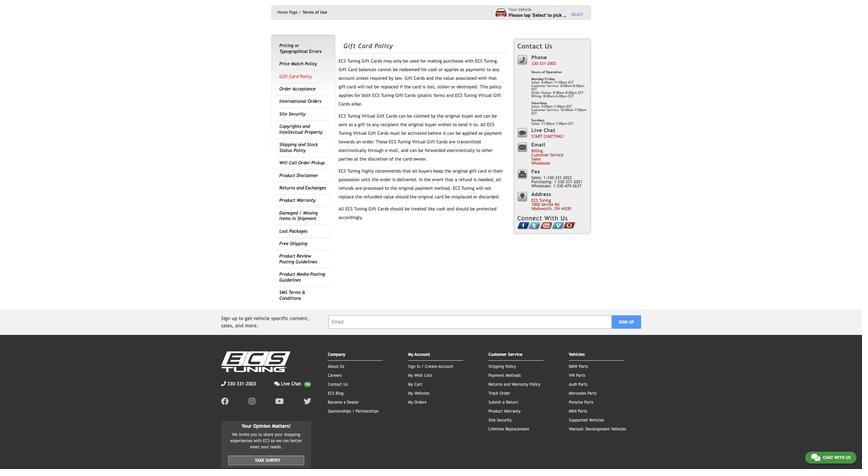 Task type: locate. For each thing, give the bounding box(es) containing it.
/ for partnerships
[[353, 409, 355, 414]]

card down account
[[347, 84, 356, 90]]

0 vertical spatial gift
[[339, 84, 346, 90]]

1 horizontal spatial gift
[[358, 122, 365, 127]]

youtube logo image
[[275, 398, 284, 406]]

2 vertical spatial for
[[355, 93, 361, 98]]

chat with us link
[[806, 453, 857, 464]]

wanted:
[[569, 427, 585, 432]]

0 vertical spatial buyer
[[462, 114, 474, 119]]

up inside sign up to get vehicle specific content, sales, and more.
[[232, 316, 238, 322]]

sales: left 11:00am-
[[532, 122, 541, 126]]

sign in / create account
[[408, 365, 454, 369]]

2003
[[548, 61, 557, 66], [246, 381, 256, 387]]

can inside we invite you to share your shopping experiences with ecs so we can better meet your needs.
[[283, 439, 289, 444]]

opinion
[[253, 424, 271, 429]]

2 horizontal spatial card
[[358, 42, 373, 49]]

2 vertical spatial gift
[[470, 169, 477, 174]]

orders for my orders
[[415, 400, 427, 405]]

2 vertical spatial shipping
[[489, 365, 504, 369]]

phone image
[[221, 382, 226, 387]]

1 vertical spatial will
[[476, 186, 484, 191]]

1 horizontal spatial value
[[443, 76, 454, 81]]

cards left (plastic
[[405, 93, 416, 98]]

ecs blog link
[[328, 391, 344, 396]]

processed
[[364, 186, 384, 191]]

all inside ecs tuning virtual gift cards can be claimed by the original buyer and can be sent as a gift to any recipient the original buyer wishes to send it to. all ecs tuning virtual gift cards must be activated before it can be applied as payment towards an order. these ecs tuning virtual gift cards are transmitted electronically through e-mail, and can be forwarded electronically to other parties at the discretion of the card owner.
[[481, 122, 486, 127]]

to inside the ecs tuning gift cards may only be used for making purchases with ecs tuning. gift card balances cannot be redeemed for cash or applies as payments to any account unless required by law. gift cards and the value associated with that gift card will not be replaced if the card is lost, stolen or destroyed. this policy applies for both ecs tuning gift cards (plastic form) and ecs tuning virtual gift cards alike.
[[487, 67, 491, 72]]

0 horizontal spatial security
[[289, 112, 306, 117]]

your for your opinion matters!
[[242, 424, 252, 429]]

highly
[[362, 169, 374, 174]]

/ for missing
[[300, 211, 302, 216]]

to left pick
[[548, 12, 552, 18]]

instagram logo image
[[249, 398, 255, 406]]

1 vertical spatial it
[[443, 131, 446, 136]]

warranty down return
[[504, 409, 521, 414]]

0 horizontal spatial up
[[232, 316, 238, 322]]

chat inside live chat start chatting!
[[544, 127, 556, 133]]

1 horizontal spatial by
[[431, 114, 436, 119]]

of inside ecs tuning virtual gift cards can be claimed by the original buyer and can be sent as a gift to any recipient the original buyer wishes to send it to. all ecs tuning virtual gift cards must be activated before it can be applied as payment towards an order. these ecs tuning virtual gift cards are transmitted electronically through e-mail, and can be forwarded electronically to other parties at the discretion of the card owner.
[[390, 157, 394, 162]]

0 horizontal spatial payment
[[415, 186, 433, 191]]

product down submit
[[489, 409, 503, 414]]

wish
[[415, 374, 423, 378]]

my for my vehicles
[[408, 391, 413, 396]]

330- right phone 'icon'
[[227, 381, 237, 387]]

orders down my vehicles link
[[415, 400, 427, 405]]

sign inside "sign up" button
[[619, 320, 628, 325]]

0 horizontal spatial sign
[[221, 316, 230, 322]]

through
[[368, 148, 384, 153]]

product for product disclaimer link
[[280, 173, 295, 178]]

conditions
[[280, 296, 301, 301]]

to down the tuning.
[[487, 67, 491, 72]]

1 vertical spatial vehicle
[[254, 316, 270, 322]]

0 vertical spatial in
[[488, 169, 492, 174]]

guidelines down media
[[280, 278, 301, 283]]

all up the accordingly.
[[339, 207, 344, 212]]

shipping policy link
[[489, 365, 516, 369]]

a left return
[[503, 400, 505, 405]]

property
[[305, 130, 323, 135]]

1 horizontal spatial all
[[496, 177, 501, 183]]

company
[[328, 353, 346, 357]]

1 horizontal spatial vehicle
[[567, 12, 582, 18]]

balances
[[359, 67, 377, 72]]

order acceptance link
[[280, 86, 316, 92]]

0 vertical spatial posting
[[280, 260, 294, 265]]

customer inside email billing customer service sales wholesale
[[532, 153, 549, 158]]

0 horizontal spatial contact
[[328, 382, 342, 387]]

2 horizontal spatial gift
[[470, 169, 477, 174]]

11:00am-
[[542, 122, 556, 126]]

warranty down 'methods'
[[512, 382, 529, 387]]

1 horizontal spatial that
[[445, 177, 454, 183]]

porsche
[[569, 400, 583, 405]]

product inside product media posting guidelines
[[280, 272, 295, 277]]

the right if
[[404, 84, 411, 90]]

tuning inside all ecs tuning gift cards should be treated like cash and should be protected accordingly.
[[354, 207, 367, 212]]

connect with us
[[518, 215, 568, 222]]

and left stock
[[298, 142, 306, 147]]

2 vertical spatial as
[[479, 131, 483, 136]]

guidelines for review
[[296, 260, 317, 265]]

0 horizontal spatial any
[[372, 122, 379, 127]]

call
[[289, 161, 297, 166]]

tuning down the destroyed.
[[464, 93, 477, 98]]

up
[[232, 316, 238, 322], [629, 320, 634, 325]]

4 sales: from the top
[[532, 176, 543, 181]]

and right sales,
[[235, 323, 244, 329]]

0 horizontal spatial by
[[389, 76, 394, 81]]

0 horizontal spatial vehicle
[[254, 316, 270, 322]]

0 vertical spatial not
[[366, 84, 373, 90]]

service: left 10:00am- at the top right of the page
[[547, 108, 560, 112]]

card left owner.
[[403, 157, 412, 162]]

1 horizontal spatial it
[[469, 122, 472, 127]]

guidelines inside product media posting guidelines
[[280, 278, 301, 283]]

will
[[280, 161, 288, 166]]

orders
[[308, 99, 322, 104], [415, 400, 427, 405]]

my wish lists
[[408, 374, 433, 378]]

tuning up the accordingly.
[[354, 207, 367, 212]]

1 vertical spatial as
[[349, 122, 353, 127]]

all down the their
[[496, 177, 501, 183]]

electronically down transmitted
[[447, 148, 475, 153]]

all ecs tuning gift cards should be treated like cash and should be protected accordingly.
[[339, 207, 497, 220]]

a left dealer at the left bottom of page
[[344, 400, 346, 405]]

guidelines down review
[[296, 260, 317, 265]]

1 horizontal spatial is
[[423, 84, 426, 90]]

warranty down returns and exchanges
[[297, 198, 316, 203]]

product inside the product review posting guidelines
[[280, 254, 295, 259]]

discarded.
[[479, 195, 500, 200]]

up for sign up
[[629, 320, 634, 325]]

should down delivered.
[[396, 195, 409, 200]]

account up sign in / create account link
[[415, 353, 430, 357]]

0 horizontal spatial site security link
[[280, 112, 306, 117]]

1 vertical spatial buyer
[[425, 122, 437, 127]]

1 vertical spatial in
[[417, 365, 421, 369]]

0 horizontal spatial returns
[[280, 186, 295, 191]]

1 vertical spatial contact
[[328, 382, 342, 387]]

applied
[[462, 131, 478, 136]]

replace
[[339, 195, 354, 200]]

0 vertical spatial for
[[421, 59, 426, 64]]

card down method.
[[435, 195, 444, 200]]

gift inside the ecs tuning gift cards may only be used for making purchases with ecs tuning. gift card balances cannot be redeemed for cash or applies as payments to any account unless required by law. gift cards and the value associated with that gift card will not be replaced if the card is lost, stolen or destroyed. this policy applies for both ecs tuning gift cards (plastic form) and ecs tuning virtual gift cards alike.
[[339, 84, 346, 90]]

other
[[482, 148, 493, 153]]

tuning down "address"
[[540, 198, 552, 203]]

5 my from the top
[[408, 400, 413, 405]]

sundays
[[532, 118, 545, 122]]

unless
[[356, 76, 369, 81]]

an
[[356, 140, 361, 145]]

in left the their
[[488, 169, 492, 174]]

1 vertical spatial value
[[383, 195, 394, 200]]

my down "my vehicles"
[[408, 400, 413, 405]]

to inside sign up to get vehicle specific content, sales, and more.
[[239, 316, 244, 322]]

1 horizontal spatial sign
[[408, 365, 416, 369]]

1 horizontal spatial product warranty
[[489, 409, 521, 414]]

2003 inside phone 330-331-2003
[[548, 61, 557, 66]]

tuning.
[[484, 59, 499, 64]]

0 horizontal spatial site security
[[280, 112, 306, 117]]

ecs up "payments"
[[475, 59, 483, 64]]

be down the policy
[[492, 114, 497, 119]]

any inside ecs tuning virtual gift cards can be claimed by the original buyer and can be sent as a gift to any recipient the original buyer wishes to send it to. all ecs tuning virtual gift cards must be activated before it can be applied as payment towards an order. these ecs tuning virtual gift cards are transmitted electronically through e-mail, and can be forwarded electronically to other parties at the discretion of the card owner.
[[372, 122, 379, 127]]

0 vertical spatial value
[[443, 76, 454, 81]]

payment
[[489, 374, 505, 378]]

virtual inside the ecs tuning gift cards may only be used for making purchases with ecs tuning. gift card balances cannot be redeemed for cash or applies as payments to any account unless required by law. gift cards and the value associated with that gift card will not be replaced if the card is lost, stolen or destroyed. this policy applies for both ecs tuning gift cards (plastic form) and ecs tuning virtual gift cards alike.
[[479, 93, 492, 98]]

cards down refunded
[[378, 207, 389, 212]]

vehicle inside sign up to get vehicle specific content, sales, and more.
[[254, 316, 270, 322]]

all
[[481, 122, 486, 127], [339, 207, 344, 212]]

tuning down replaced
[[381, 93, 394, 98]]

a right sent
[[354, 122, 357, 127]]

ecs tuning image
[[221, 352, 290, 372]]

1 vertical spatial orders
[[415, 400, 427, 405]]

0 vertical spatial terms
[[303, 10, 314, 15]]

1-
[[544, 176, 548, 181], [554, 180, 558, 185], [553, 184, 557, 189]]

with
[[465, 59, 474, 64], [478, 76, 487, 81], [254, 439, 262, 444], [835, 456, 845, 461]]

and inside copyrights and intellectual property
[[303, 124, 310, 129]]

0 vertical spatial are
[[449, 140, 456, 145]]

order
[[280, 86, 291, 92], [532, 91, 541, 95], [298, 161, 310, 166], [500, 391, 510, 396]]

0 vertical spatial account
[[415, 353, 430, 357]]

ecs tuning highly recommends that all buyers keep the original gift card in their possession until the order is delivered. in the event that a refund is needed, all refunds are processed to the original payment method. ecs tuning will not replace the refunded value should the original card be misplaced or discarded.
[[339, 169, 503, 200]]

parts up porsche parts
[[588, 391, 597, 396]]

refund
[[459, 177, 472, 183]]

ecs right both
[[373, 93, 380, 98]]

in inside damaged / missing items in shipment
[[292, 216, 296, 222]]

card up needed,
[[478, 169, 487, 174]]

1 sales: from the top
[[532, 81, 541, 84]]

virtual down this
[[479, 93, 492, 98]]

1 vertical spatial live
[[281, 381, 290, 387]]

2 vertical spatial card
[[289, 74, 299, 79]]

service: down friday
[[547, 84, 560, 88]]

0 horizontal spatial gift card policy
[[280, 74, 312, 79]]

orders for international orders
[[308, 99, 322, 104]]

to up order. on the top left
[[367, 122, 371, 127]]

shipping and stock status policy
[[280, 142, 318, 153]]

returns for returns and exchanges
[[280, 186, 295, 191]]

1 horizontal spatial payment
[[485, 131, 502, 136]]

us right comments image
[[846, 456, 851, 461]]

0 horizontal spatial 330-331-2003 link
[[221, 381, 256, 388]]

redeemed
[[400, 67, 420, 72]]

8:00pm down 11:00pm
[[566, 91, 577, 95]]

1 horizontal spatial contact us
[[518, 42, 553, 50]]

virtual up an
[[353, 131, 367, 136]]

330-331-2003 link down phone
[[532, 61, 557, 66]]

0 vertical spatial service:
[[547, 84, 560, 88]]

1 horizontal spatial not
[[485, 186, 492, 191]]

disclaimer
[[297, 173, 318, 178]]

international
[[280, 99, 307, 104]]

ecs tuning gift cards may only be used for making purchases with ecs tuning. gift card balances cannot be redeemed for cash or applies as payments to any account unless required by law. gift cards and the value associated with that gift card will not be replaced if the card is lost, stolen or destroyed. this policy applies for both ecs tuning gift cards (plastic form) and ecs tuning virtual gift cards alike.
[[339, 59, 502, 107]]

0 vertical spatial shipping
[[280, 142, 297, 147]]

0 horizontal spatial card
[[289, 74, 299, 79]]

1 horizontal spatial electronically
[[447, 148, 475, 153]]

your up please
[[509, 7, 517, 12]]

product review posting guidelines link
[[280, 254, 317, 265]]

1 vertical spatial account
[[439, 365, 454, 369]]

cards inside all ecs tuning gift cards should be treated like cash and should be protected accordingly.
[[378, 207, 389, 212]]

site security
[[280, 112, 306, 117], [489, 418, 512, 423]]

to
[[548, 12, 552, 18], [487, 67, 491, 72], [367, 122, 371, 127], [453, 122, 457, 127], [477, 148, 481, 153], [385, 186, 389, 191], [239, 316, 244, 322], [259, 433, 262, 438]]

0 vertical spatial by
[[389, 76, 394, 81]]

to left the send
[[453, 122, 457, 127]]

form)
[[434, 93, 445, 98]]

330- down phone
[[532, 61, 540, 66]]

as inside the ecs tuning gift cards may only be used for making purchases with ecs tuning. gift card balances cannot be redeemed for cash or applies as payments to any account unless required by law. gift cards and the value associated with that gift card will not be replaced if the card is lost, stolen or destroyed. this policy applies for both ecs tuning gift cards (plastic form) and ecs tuning virtual gift cards alike.
[[460, 67, 465, 72]]

errors
[[309, 49, 322, 54]]

comments image
[[274, 382, 280, 387]]

2 horizontal spatial sign
[[619, 320, 628, 325]]

are inside ecs tuning virtual gift cards can be claimed by the original buyer and can be sent as a gift to any recipient the original buyer wishes to send it to. all ecs tuning virtual gift cards must be activated before it can be applied as payment towards an order. these ecs tuning virtual gift cards are transmitted electronically through e-mail, and can be forwarded electronically to other parties at the discretion of the card owner.
[[449, 140, 456, 145]]

select
[[572, 12, 584, 16]]

us up phone
[[545, 42, 553, 50]]

warranty for leftmost product warranty link
[[297, 198, 316, 203]]

0 horizontal spatial in
[[292, 216, 296, 222]]

order inside hours of operation monday-friday sales: 8:00am-11:00pm est customer service: 8:00am-8:00pm est order status: 8:00am-8:00pm est billing: 8:00am-6:00pm est saturdays sales: 9:00am-7:00pm est customer service: 10:00am-7:00pm est sundays sales: 11:00am-7:00pm est
[[532, 91, 541, 95]]

parts for mini parts
[[578, 409, 588, 414]]

/ inside damaged / missing items in shipment
[[300, 211, 302, 216]]

in
[[419, 177, 423, 183], [417, 365, 421, 369]]

pickup
[[312, 161, 325, 166]]

site security link up lifetime on the right bottom
[[489, 418, 512, 423]]

card
[[358, 42, 373, 49], [348, 67, 358, 72], [289, 74, 299, 79]]

1 vertical spatial your
[[242, 424, 252, 429]]

2021
[[574, 180, 583, 185]]

be inside ecs tuning highly recommends that all buyers keep the original gift card in their possession until the order is delivered. in the event that a refund is needed, all refunds are processed to the original payment method. ecs tuning will not replace the refunded value should the original card be misplaced or discarded.
[[445, 195, 450, 200]]

0 vertical spatial contact
[[518, 42, 543, 50]]

my orders link
[[408, 400, 427, 405]]

product for the right product warranty link
[[489, 409, 503, 414]]

about us link
[[328, 365, 344, 369]]

1 horizontal spatial any
[[493, 67, 500, 72]]

the down mail,
[[395, 157, 402, 162]]

1 vertical spatial by
[[431, 114, 436, 119]]

0 vertical spatial applies
[[445, 67, 459, 72]]

4 my from the top
[[408, 391, 413, 396]]

be down only
[[393, 67, 398, 72]]

site security for site security link to the top
[[280, 112, 306, 117]]

0 horizontal spatial product warranty
[[280, 198, 316, 203]]

0 vertical spatial 330-331-2003 link
[[532, 61, 557, 66]]

1- up wholesale:
[[544, 176, 548, 181]]

posting inside product media posting guidelines
[[310, 272, 325, 277]]

2 horizontal spatial that
[[489, 76, 497, 81]]

my for my cart
[[408, 382, 413, 387]]

/ down dealer at the left bottom of page
[[353, 409, 355, 414]]

sign inside sign up to get vehicle specific content, sales, and more.
[[221, 316, 230, 322]]

product up damaged
[[280, 198, 295, 203]]

1 horizontal spatial in
[[488, 169, 492, 174]]

to inside we invite you to share your shopping experiences with ecs so we can better meet your needs.
[[259, 433, 262, 438]]

product disclaimer
[[280, 173, 318, 178]]

0 horizontal spatial not
[[366, 84, 373, 90]]

8:00pm right 11:00pm
[[573, 84, 585, 88]]

ecs up possession
[[339, 169, 346, 174]]

return
[[506, 400, 519, 405]]

in down damaged
[[292, 216, 296, 222]]

not up discarded.
[[485, 186, 492, 191]]

or right misplaced
[[474, 195, 478, 200]]

2 horizontal spatial is
[[474, 177, 477, 183]]

ecs left blog
[[328, 391, 335, 396]]

of inside hours of operation monday-friday sales: 8:00am-11:00pm est customer service: 8:00am-8:00pm est order status: 8:00am-8:00pm est billing: 8:00am-6:00pm est saturdays sales: 9:00am-7:00pm est customer service: 10:00am-7:00pm est sundays sales: 11:00am-7:00pm est
[[542, 70, 545, 74]]

and up property
[[303, 124, 310, 129]]

my down my cart
[[408, 391, 413, 396]]

parts for vw parts
[[576, 374, 586, 378]]

product left media
[[280, 272, 295, 277]]

address
[[532, 191, 552, 197]]

not inside ecs tuning highly recommends that all buyers keep the original gift card in their possession until the order is delivered. in the event that a refund is needed, all refunds are processed to the original payment method. ecs tuning will not replace the refunded value should the original card be misplaced or discarded.
[[485, 186, 492, 191]]

my left wish
[[408, 374, 413, 378]]

1 horizontal spatial 2003
[[548, 61, 557, 66]]

tuning down must
[[398, 140, 411, 145]]

vehicles
[[569, 353, 585, 357], [415, 391, 430, 396], [589, 418, 604, 423], [612, 427, 627, 432]]

your
[[275, 433, 283, 438], [261, 445, 269, 450]]

vehicles down the cart
[[415, 391, 430, 396]]

1 vertical spatial all
[[496, 177, 501, 183]]

protected
[[477, 207, 497, 212]]

shipping inside the shipping and stock status policy
[[280, 142, 297, 147]]

0 vertical spatial your
[[275, 433, 283, 438]]

service
[[551, 153, 564, 158], [508, 353, 523, 357]]

1 vertical spatial site
[[489, 418, 496, 423]]

0 horizontal spatial 2003
[[246, 381, 256, 387]]

up inside "sign up" button
[[629, 320, 634, 325]]

discretion
[[368, 157, 388, 162]]

gift card policy up balances
[[344, 42, 393, 49]]

1 vertical spatial card
[[348, 67, 358, 72]]

1 vertical spatial product warranty
[[489, 409, 521, 414]]

2 my from the top
[[408, 374, 413, 378]]

monday-
[[532, 77, 545, 81]]

sponsorships
[[328, 409, 351, 414]]

all
[[413, 169, 418, 174], [496, 177, 501, 183]]

cash inside the ecs tuning gift cards may only be used for making purchases with ecs tuning. gift card balances cannot be redeemed for cash or applies as payments to any account unless required by law. gift cards and the value associated with that gift card will not be replaced if the card is lost, stolen or destroyed. this policy applies for both ecs tuning gift cards (plastic form) and ecs tuning virtual gift cards alike.
[[429, 67, 438, 72]]

for
[[421, 59, 426, 64], [421, 67, 427, 72], [355, 93, 361, 98]]

lost,
[[427, 84, 436, 90]]

payment down event
[[415, 186, 433, 191]]

payment inside ecs tuning virtual gift cards can be claimed by the original buyer and can be sent as a gift to any recipient the original buyer wishes to send it to. all ecs tuning virtual gift cards must be activated before it can be applied as payment towards an order. these ecs tuning virtual gift cards are transmitted electronically through e-mail, and can be forwarded electronically to other parties at the discretion of the card owner.
[[485, 131, 502, 136]]

ecs
[[339, 59, 346, 64], [475, 59, 483, 64], [373, 93, 380, 98], [455, 93, 463, 98], [339, 114, 346, 119], [487, 122, 495, 127], [389, 140, 397, 145], [339, 169, 346, 174], [453, 186, 460, 191], [532, 198, 538, 203], [346, 207, 353, 212], [328, 391, 335, 396], [263, 439, 270, 444]]

service up wholesale 'link'
[[551, 153, 564, 158]]

331- inside phone 330-331-2003
[[540, 61, 548, 66]]

wanted: development vehicles link
[[569, 427, 627, 432]]

sent
[[339, 122, 348, 127]]

0 vertical spatial payment
[[485, 131, 502, 136]]

returns and exchanges
[[280, 186, 326, 191]]

your inside your vehicle please tap 'select' to pick a vehicle
[[509, 7, 517, 12]]

guidelines inside the product review posting guidelines
[[296, 260, 317, 265]]

1 horizontal spatial contact
[[518, 42, 543, 50]]

fax
[[532, 169, 541, 175]]

a left refund
[[455, 177, 458, 183]]

0 vertical spatial of
[[315, 10, 319, 15]]

any inside the ecs tuning gift cards may only be used for making purchases with ecs tuning. gift card balances cannot be redeemed for cash or applies as payments to any account unless required by law. gift cards and the value associated with that gift card will not be replaced if the card is lost, stolen or destroyed. this policy applies for both ecs tuning gift cards (plastic form) and ecs tuning virtual gift cards alike.
[[493, 67, 500, 72]]

about us
[[328, 365, 344, 369]]

3 my from the top
[[408, 382, 413, 387]]

order
[[380, 177, 391, 183]]

the right replace
[[356, 195, 362, 200]]

payment inside ecs tuning highly recommends that all buyers keep the original gift card in their possession until the order is delivered. in the event that a refund is needed, all refunds are processed to the original payment method. ecs tuning will not replace the refunded value should the original card be misplaced or discarded.
[[415, 186, 433, 191]]

owner.
[[414, 157, 427, 162]]

sign for sign up to get vehicle specific content, sales, and more.
[[221, 316, 230, 322]]

parts down porsche parts
[[578, 409, 588, 414]]

with inside we invite you to share your shopping experiences with ecs so we can better meet your needs.
[[254, 439, 262, 444]]

and inside all ecs tuning gift cards should be treated like cash and should be protected accordingly.
[[447, 207, 455, 212]]

1 electronically from the left
[[339, 148, 367, 153]]

live inside live chat start chatting!
[[532, 127, 542, 133]]

email
[[532, 142, 546, 148]]

security down international orders
[[289, 112, 306, 117]]

330- inside 330-331-2003 link
[[227, 381, 237, 387]]

sales:
[[532, 81, 541, 84], [532, 105, 541, 108], [532, 122, 541, 126], [532, 176, 543, 181]]

1 horizontal spatial all
[[481, 122, 486, 127]]

media
[[297, 272, 309, 277]]

0 horizontal spatial /
[[300, 211, 302, 216]]

1 my from the top
[[408, 353, 414, 357]]

1 vertical spatial site security link
[[489, 418, 512, 423]]

porsche parts link
[[569, 400, 594, 405]]

to down order
[[385, 186, 389, 191]]

0 horizontal spatial gift
[[339, 84, 346, 90]]

gift card policy down match
[[280, 74, 312, 79]]

ecs inside the address ecs tuning 1000 seville rd wadsworth, oh 44281
[[532, 198, 538, 203]]

331- inside 330-331-2003 link
[[237, 381, 246, 387]]

or inside pricing or typographical errors
[[295, 43, 299, 48]]

price match policy
[[280, 61, 317, 67]]

and inside the shipping and stock status policy
[[298, 142, 306, 147]]

that inside the ecs tuning gift cards may only be used for making purchases with ecs tuning. gift card balances cannot be redeemed for cash or applies as payments to any account unless required by law. gift cards and the value associated with that gift card will not be replaced if the card is lost, stolen or destroyed. this policy applies for both ecs tuning gift cards (plastic form) and ecs tuning virtual gift cards alike.
[[489, 76, 497, 81]]

0 vertical spatial returns
[[280, 186, 295, 191]]

or down the making
[[439, 67, 443, 72]]

2 vertical spatial of
[[390, 157, 394, 162]]

1 vertical spatial posting
[[310, 272, 325, 277]]

a inside your vehicle please tap 'select' to pick a vehicle
[[563, 12, 566, 18]]

posting inside the product review posting guidelines
[[280, 260, 294, 265]]



Task type: vqa. For each thing, say whether or not it's contained in the screenshot.
'payment' to the top
yes



Task type: describe. For each thing, give the bounding box(es) containing it.
is inside the ecs tuning gift cards may only be used for making purchases with ecs tuning. gift card balances cannot be redeemed for cash or applies as payments to any account unless required by law. gift cards and the value associated with that gift card will not be replaced if the card is lost, stolen or destroyed. this policy applies for both ecs tuning gift cards (plastic form) and ecs tuning virtual gift cards alike.
[[423, 84, 426, 90]]

8:00am- down 11:00pm
[[553, 91, 566, 95]]

to inside ecs tuning highly recommends that all buyers keep the original gift card in their possession until the order is delivered. in the event that a refund is needed, all refunds are processed to the original payment method. ecs tuning will not replace the refunded value should the original card be misplaced or discarded.
[[385, 186, 389, 191]]

activated
[[408, 131, 427, 136]]

sign in / create account link
[[408, 365, 454, 369]]

original down delivered.
[[399, 186, 414, 191]]

all inside all ecs tuning gift cards should be treated like cash and should be protected accordingly.
[[339, 207, 344, 212]]

can down this
[[484, 114, 491, 119]]

6:00pm
[[556, 94, 568, 98]]

vw parts link
[[569, 374, 586, 378]]

international orders
[[280, 99, 322, 104]]

free shipping
[[280, 241, 307, 247]]

vehicles right development
[[612, 427, 627, 432]]

by inside the ecs tuning gift cards may only be used for making purchases with ecs tuning. gift card balances cannot be redeemed for cash or applies as payments to any account unless required by law. gift cards and the value associated with that gift card will not be replaced if the card is lost, stolen or destroyed. this policy applies for both ecs tuning gift cards (plastic form) and ecs tuning virtual gift cards alike.
[[389, 76, 394, 81]]

alike.
[[352, 102, 363, 107]]

the down order
[[391, 186, 397, 191]]

tuning down refund
[[462, 186, 475, 191]]

7:00pm right 9:00am-
[[575, 108, 587, 112]]

submit a return link
[[489, 400, 519, 405]]

parts for porsche parts
[[585, 400, 594, 405]]

original up refund
[[453, 169, 468, 174]]

product for product review posting guidelines link
[[280, 254, 295, 259]]

2 vertical spatial chat
[[824, 456, 834, 461]]

and inside sign up to get vehicle specific content, sales, and more.
[[235, 323, 244, 329]]

or inside ecs tuning highly recommends that all buyers keep the original gift card in their possession until the order is delivered. in the event that a refund is needed, all refunds are processed to the original payment method. ecs tuning will not replace the refunded value should the original card be misplaced or discarded.
[[474, 195, 478, 200]]

cards left alike.
[[339, 102, 350, 107]]

tuning up possession
[[348, 169, 361, 174]]

parts for mercedes parts
[[588, 391, 597, 396]]

3 sales: from the top
[[532, 122, 541, 126]]

and right mail,
[[401, 148, 409, 153]]

track order link
[[489, 391, 510, 396]]

with up "payments"
[[465, 59, 474, 64]]

1 horizontal spatial buyer
[[462, 114, 474, 119]]

the up stolen
[[435, 76, 442, 81]]

up for sign up to get vehicle specific content, sales, and more.
[[232, 316, 238, 322]]

330-331-2003
[[227, 381, 256, 387]]

pricing or typographical errors link
[[280, 43, 322, 54]]

8:00am- up status:
[[542, 81, 554, 84]]

330- inside phone 330-331-2003
[[532, 61, 540, 66]]

1 vertical spatial warranty
[[512, 382, 529, 387]]

vehicle inside your vehicle please tap 'select' to pick a vehicle
[[567, 12, 582, 18]]

be down the send
[[456, 131, 461, 136]]

content,
[[290, 316, 309, 322]]

0 vertical spatial 8:00pm
[[573, 84, 585, 88]]

0 vertical spatial contact us
[[518, 42, 553, 50]]

us right about
[[340, 365, 344, 369]]

address ecs tuning 1000 seville rd wadsworth, oh 44281
[[532, 191, 572, 212]]

recipient
[[381, 122, 399, 127]]

oh
[[555, 207, 560, 212]]

my for my wish lists
[[408, 374, 413, 378]]

330- up wholesale:
[[548, 176, 556, 181]]

cards up the these
[[378, 131, 389, 136]]

ecs right "to." on the top of page
[[487, 122, 495, 127]]

wadsworth,
[[532, 207, 554, 212]]

misplaced
[[452, 195, 472, 200]]

vw parts
[[569, 374, 586, 378]]

0 horizontal spatial product warranty link
[[280, 198, 316, 203]]

billing link
[[532, 149, 543, 154]]

ecs up sent
[[339, 114, 346, 119]]

shipping and stock status policy link
[[280, 142, 318, 153]]

free
[[280, 241, 289, 247]]

send
[[458, 122, 468, 127]]

payment methods
[[489, 374, 521, 378]]

1 vertical spatial 8:00pm
[[566, 91, 577, 95]]

card inside the ecs tuning gift cards may only be used for making purchases with ecs tuning. gift card balances cannot be redeemed for cash or applies as payments to any account unless required by law. gift cards and the value associated with that gift card will not be replaced if the card is lost, stolen or destroyed. this policy applies for both ecs tuning gift cards (plastic form) and ecs tuning virtual gift cards alike.
[[348, 67, 358, 72]]

create
[[425, 365, 438, 369]]

pricing or typographical errors
[[280, 43, 322, 54]]

recommends
[[375, 169, 401, 174]]

gift inside ecs tuning highly recommends that all buyers keep the original gift card in their possession until the order is delivered. in the event that a refund is needed, all refunds are processed to the original payment method. ecs tuning will not replace the refunded value should the original card be misplaced or discarded.
[[470, 169, 477, 174]]

1 horizontal spatial site
[[489, 418, 496, 423]]

we invite you to share your shopping experiences with ecs so we can better meet your needs.
[[230, 433, 302, 450]]

live for live chat start chatting!
[[532, 127, 542, 133]]

sign for sign up
[[619, 320, 628, 325]]

international orders link
[[280, 99, 322, 104]]

cannot
[[378, 67, 392, 72]]

0 vertical spatial security
[[289, 112, 306, 117]]

cash inside all ecs tuning gift cards should be treated like cash and should be protected accordingly.
[[437, 207, 446, 212]]

copyrights and intellectual property link
[[280, 124, 323, 135]]

2 horizontal spatial as
[[479, 131, 483, 136]]

be left "protected"
[[470, 207, 475, 212]]

mercedes parts link
[[569, 391, 597, 396]]

partnerships
[[356, 409, 379, 414]]

be right only
[[403, 59, 408, 64]]

7:00pm down 10:00am- at the top right of the page
[[556, 122, 568, 126]]

terms inside sms terms & conditions
[[289, 290, 301, 296]]

damaged
[[280, 211, 298, 216]]

policy inside the shipping and stock status policy
[[294, 148, 306, 153]]

1 horizontal spatial account
[[439, 365, 454, 369]]

1 service: from the top
[[547, 84, 560, 88]]

1 horizontal spatial 330-331-2003 link
[[532, 61, 557, 66]]

0 horizontal spatial service
[[508, 353, 523, 357]]

tuning down alike.
[[348, 114, 361, 119]]

shipping for shipping policy
[[489, 365, 504, 369]]

original up like
[[418, 195, 434, 200]]

parts for audi parts
[[579, 382, 588, 387]]

in inside ecs tuning highly recommends that all buyers keep the original gift card in their possession until the order is delivered. in the event that a refund is needed, all refunds are processed to the original payment method. ecs tuning will not replace the refunded value should the original card be misplaced or discarded.
[[419, 177, 423, 183]]

2 service: from the top
[[547, 108, 560, 112]]

submit
[[489, 400, 502, 405]]

0 vertical spatial card
[[358, 42, 373, 49]]

replaced
[[381, 84, 399, 90]]

card inside ecs tuning virtual gift cards can be claimed by the original buyer and can be sent as a gift to any recipient the original buyer wishes to send it to. all ecs tuning virtual gift cards must be activated before it can be applied as payment towards an order. these ecs tuning virtual gift cards are transmitted electronically through e-mail, and can be forwarded electronically to other parties at the discretion of the card owner.
[[403, 157, 412, 162]]

ecs down the destroyed.
[[455, 93, 463, 98]]

0 vertical spatial site security link
[[280, 112, 306, 117]]

value inside the ecs tuning gift cards may only be used for making purchases with ecs tuning. gift card balances cannot be redeemed for cash or applies as payments to any account unless required by law. gift cards and the value associated with that gift card will not be replaced if the card is lost, stolen or destroyed. this policy applies for both ecs tuning gift cards (plastic form) and ecs tuning virtual gift cards alike.
[[443, 76, 454, 81]]

facebook logo image
[[221, 398, 229, 406]]

7:00pm down 6:00pm
[[554, 105, 566, 108]]

refunds
[[339, 186, 354, 191]]

9:00am-
[[542, 105, 554, 108]]

product for product media posting guidelines link
[[280, 272, 295, 277]]

mail,
[[389, 148, 400, 153]]

tuning up towards
[[339, 131, 352, 136]]

shipping policy
[[489, 365, 516, 369]]

should inside ecs tuning highly recommends that all buyers keep the original gift card in their possession until the order is delivered. in the event that a refund is needed, all refunds are processed to the original payment method. ecs tuning will not replace the refunded value should the original card be misplaced or discarded.
[[396, 195, 409, 200]]

product warranty for leftmost product warranty link
[[280, 198, 316, 203]]

returns for returns and warranty policy
[[489, 382, 503, 387]]

your for your vehicle please tap 'select' to pick a vehicle
[[509, 7, 517, 12]]

typographical
[[280, 49, 308, 54]]

e-
[[385, 148, 389, 153]]

and down product disclaimer link
[[297, 186, 304, 191]]

track order
[[489, 391, 510, 396]]

0 horizontal spatial as
[[349, 122, 353, 127]]

be left treated
[[405, 207, 410, 212]]

the up wishes
[[437, 114, 444, 119]]

share
[[264, 433, 274, 438]]

2 electronically from the left
[[447, 148, 475, 153]]

0 horizontal spatial account
[[415, 353, 430, 357]]

ecs inside all ecs tuning gift cards should be treated like cash and should be protected accordingly.
[[346, 207, 353, 212]]

posting for product media posting guidelines
[[310, 272, 325, 277]]

original up the activated
[[409, 122, 424, 127]]

posting for product review posting guidelines
[[280, 260, 294, 265]]

virtual down the activated
[[412, 140, 426, 145]]

parts for bmw parts
[[579, 365, 588, 369]]

11:00pm
[[554, 81, 568, 84]]

0 horizontal spatial is
[[393, 177, 396, 183]]

and up "to." on the top of page
[[475, 114, 482, 119]]

can up owner.
[[410, 148, 417, 153]]

like
[[428, 207, 435, 212]]

with up this
[[478, 76, 487, 81]]

'select'
[[532, 12, 547, 18]]

take survey link
[[228, 456, 305, 466]]

will inside ecs tuning highly recommends that all buyers keep the original gift card in their possession until the order is delivered. in the event that a refund is needed, all refunds are processed to the original payment method. ecs tuning will not replace the refunded value should the original card be misplaced or discarded.
[[476, 186, 484, 191]]

track
[[489, 391, 499, 396]]

of for hours
[[542, 70, 545, 74]]

1 horizontal spatial applies
[[445, 67, 459, 72]]

mini parts
[[569, 409, 588, 414]]

can up recipient
[[399, 114, 406, 119]]

1 horizontal spatial site security link
[[489, 418, 512, 423]]

the right keep
[[445, 169, 452, 174]]

1- right wholesale:
[[553, 184, 557, 189]]

will call order pickup
[[280, 161, 325, 166]]

cards up forwarded
[[437, 140, 448, 145]]

2 sales: from the top
[[532, 105, 541, 108]]

we
[[276, 439, 282, 444]]

and down payment methods
[[504, 382, 511, 387]]

value inside ecs tuning highly recommends that all buyers keep the original gift card in their possession until the order is delivered. in the event that a refund is needed, all refunds are processed to the original payment method. ecs tuning will not replace the refunded value should the original card be misplaced or discarded.
[[383, 195, 394, 200]]

match
[[291, 61, 304, 67]]

rd
[[555, 203, 560, 207]]

lists
[[424, 374, 433, 378]]

vehicles up wanted: development vehicles
[[589, 418, 604, 423]]

chat for live chat
[[291, 381, 301, 387]]

refunded
[[364, 195, 382, 200]]

sign up
[[619, 320, 634, 325]]

tuning up balances
[[348, 59, 361, 64]]

should down misplaced
[[456, 207, 469, 212]]

by inside ecs tuning virtual gift cards can be claimed by the original buyer and can be sent as a gift to any recipient the original buyer wishes to send it to. all ecs tuning virtual gift cards must be activated before it can be applied as payment towards an order. these ecs tuning virtual gift cards are transmitted electronically through e-mail, and can be forwarded electronically to other parties at the discretion of the card owner.
[[431, 114, 436, 119]]

cards up recipient
[[386, 114, 397, 119]]

2 horizontal spatial /
[[422, 365, 424, 369]]

2637
[[573, 184, 582, 189]]

1 vertical spatial for
[[421, 67, 427, 72]]

bmw
[[569, 365, 578, 369]]

supported vehicles link
[[569, 418, 604, 423]]

should left treated
[[391, 207, 404, 212]]

a inside ecs tuning virtual gift cards can be claimed by the original buyer and can be sent as a gift to any recipient the original buyer wishes to send it to. all ecs tuning virtual gift cards must be activated before it can be applied as payment towards an order. these ecs tuning virtual gift cards are transmitted electronically through e-mail, and can be forwarded electronically to other parties at the discretion of the card owner.
[[354, 122, 357, 127]]

0 horizontal spatial it
[[443, 131, 446, 136]]

operation
[[546, 70, 562, 74]]

us up blog
[[344, 382, 348, 387]]

sign for sign in / create account
[[408, 365, 416, 369]]

will inside the ecs tuning gift cards may only be used for making purchases with ecs tuning. gift card balances cannot be redeemed for cash or applies as payments to any account unless required by law. gift cards and the value associated with that gift card will not be replaced if the card is lost, stolen or destroyed. this policy applies for both ecs tuning gift cards (plastic form) and ecs tuning virtual gift cards alike.
[[358, 84, 365, 90]]

can down wishes
[[448, 131, 455, 136]]

1 horizontal spatial your
[[275, 433, 283, 438]]

my for my orders
[[408, 400, 413, 405]]

with right comments image
[[835, 456, 845, 461]]

service inside email billing customer service sales wholesale
[[551, 153, 564, 158]]

cards down redeemed at top left
[[414, 76, 425, 81]]

home page
[[277, 10, 298, 15]]

vehicles up bmw parts link
[[569, 353, 585, 357]]

delivered.
[[397, 177, 418, 183]]

ecs inside we invite you to share your shopping experiences with ecs so we can better meet your needs.
[[263, 439, 270, 444]]

1- left 2022
[[554, 180, 558, 185]]

ecs up mail,
[[389, 140, 397, 145]]

the right recipient
[[401, 122, 407, 127]]

start
[[532, 134, 543, 139]]

select link
[[572, 12, 584, 17]]

tap
[[524, 12, 531, 18]]

0 vertical spatial gift card policy
[[344, 42, 393, 49]]

items
[[280, 216, 291, 222]]

these
[[376, 140, 388, 145]]

not inside the ecs tuning gift cards may only be used for making purchases with ecs tuning. gift card balances cannot be redeemed for cash or applies as payments to any account unless required by law. gift cards and the value associated with that gift card will not be replaced if the card is lost, stolen or destroyed. this policy applies for both ecs tuning gift cards (plastic form) and ecs tuning virtual gift cards alike.
[[366, 84, 373, 90]]

the up processed
[[372, 177, 379, 183]]

1 vertical spatial your
[[261, 445, 269, 450]]

shipping for shipping and stock status policy
[[280, 142, 297, 147]]

the down buyers
[[424, 177, 431, 183]]

twitter logo image
[[304, 398, 311, 406]]

be up owner.
[[419, 148, 424, 153]]

and up lost, on the top of the page
[[427, 76, 434, 81]]

order up submit a return
[[500, 391, 510, 396]]

live for live chat
[[281, 381, 290, 387]]

order right call
[[298, 161, 310, 166]]

the right at on the left top of the page
[[360, 157, 367, 162]]

Email email field
[[329, 316, 612, 329]]

8:00am- up 9:00am-
[[544, 94, 556, 98]]

pick
[[553, 12, 562, 18]]

missing
[[303, 211, 318, 216]]

be left claimed
[[407, 114, 412, 119]]

my account
[[408, 353, 430, 357]]

a inside ecs tuning highly recommends that all buyers keep the original gift card in their possession until the order is delivered. in the event that a refund is needed, all refunds are processed to the original payment method. ecs tuning will not replace the refunded value should the original card be misplaced or discarded.
[[455, 177, 458, 183]]

specific
[[271, 316, 289, 322]]

may
[[384, 59, 392, 64]]

status
[[280, 148, 292, 153]]

product for leftmost product warranty link
[[280, 198, 295, 203]]

0 horizontal spatial that
[[403, 169, 411, 174]]

the up treated
[[410, 195, 417, 200]]

audi parts
[[569, 382, 588, 387]]

1 horizontal spatial product warranty link
[[489, 409, 521, 414]]

1 vertical spatial shipping
[[290, 241, 307, 247]]

ecs up misplaced
[[453, 186, 460, 191]]

or right stolen
[[451, 84, 456, 90]]

payments
[[466, 67, 486, 72]]

8:00am- up 6:00pm
[[561, 84, 573, 88]]

be right must
[[401, 131, 407, 136]]

sms terms & conditions
[[280, 290, 305, 301]]

replacement
[[506, 427, 530, 432]]

to inside your vehicle please tap 'select' to pick a vehicle
[[548, 12, 552, 18]]

are inside ecs tuning highly recommends that all buyers keep the original gift card in their possession until the order is delivered. in the event that a refund is needed, all refunds are processed to the original payment method. ecs tuning will not replace the refunded value should the original card be misplaced or discarded.
[[356, 186, 362, 191]]

330- down 2022
[[557, 184, 565, 189]]

my for my account
[[408, 353, 414, 357]]

product warranty for the right product warranty link
[[489, 409, 521, 414]]

mercedes
[[569, 391, 587, 396]]

0 horizontal spatial applies
[[339, 93, 353, 98]]

0 horizontal spatial all
[[413, 169, 418, 174]]

gift inside ecs tuning virtual gift cards can be claimed by the original buyer and can be sent as a gift to any recipient the original buyer wishes to send it to. all ecs tuning virtual gift cards must be activated before it can be applied as payment towards an order. these ecs tuning virtual gift cards are transmitted electronically through e-mail, and can be forwarded electronically to other parties at the discretion of the card owner.
[[358, 122, 365, 127]]

virtual down alike.
[[362, 114, 376, 119]]

status:
[[542, 91, 552, 95]]

site security for site security link to the right
[[489, 418, 512, 423]]

order up international
[[280, 86, 291, 92]]

associated
[[456, 76, 477, 81]]

gift inside all ecs tuning gift cards should be treated like cash and should be protected accordingly.
[[369, 207, 377, 212]]

ecs up account
[[339, 59, 346, 64]]

chat for live chat start chatting!
[[544, 127, 556, 133]]

careers link
[[328, 374, 342, 378]]

be down required
[[374, 84, 379, 90]]

hours
[[532, 70, 541, 74]]

1 vertical spatial gift card policy
[[280, 74, 312, 79]]

comments image
[[812, 454, 821, 462]]

0 vertical spatial site
[[280, 112, 288, 117]]

and right form)
[[447, 93, 454, 98]]

0 horizontal spatial contact us
[[328, 382, 348, 387]]

guidelines for media
[[280, 278, 301, 283]]

us down 44281 at the right
[[561, 215, 568, 222]]

warranty for the right product warranty link
[[504, 409, 521, 414]]

returns and warranty policy link
[[489, 382, 541, 387]]

in inside ecs tuning highly recommends that all buyers keep the original gift card in their possession until the order is delivered. in the event that a refund is needed, all refunds are processed to the original payment method. ecs tuning will not replace the refunded value should the original card be misplaced or discarded.
[[488, 169, 492, 174]]

product media posting guidelines link
[[280, 272, 325, 283]]

sales: inside fax sales: 1-330-331-2022 purchasing: 1-330-331-2021 wholesale: 1-330-470-2637
[[532, 176, 543, 181]]

cards left the may in the left top of the page
[[371, 59, 382, 64]]

free shipping link
[[280, 241, 307, 247]]

330- left the 2637
[[558, 180, 566, 185]]

returns and exchanges link
[[280, 186, 326, 191]]

tuning inside the address ecs tuning 1000 seville rd wadsworth, oh 44281
[[540, 198, 552, 203]]

1 horizontal spatial security
[[497, 418, 512, 423]]

of for terms
[[315, 10, 319, 15]]

forwarded
[[425, 148, 446, 153]]



